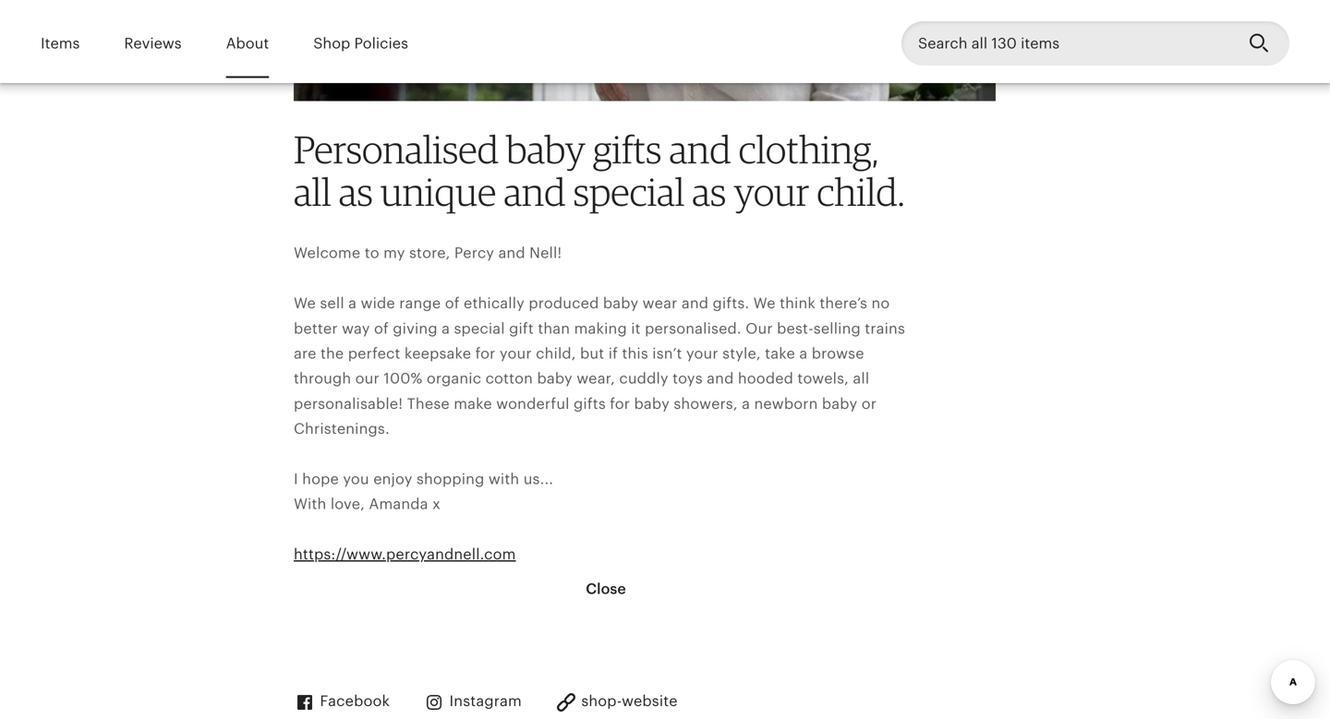 Task type: describe. For each thing, give the bounding box(es) containing it.
hope
[[302, 471, 339, 488]]

0 horizontal spatial for
[[476, 346, 496, 362]]

items
[[41, 35, 80, 52]]

child,
[[536, 346, 576, 362]]

facebook
[[320, 694, 390, 710]]

us...
[[524, 471, 554, 488]]

keepsake
[[405, 346, 472, 362]]

personalised baby gifts and clothing, all as unique and special as your child.
[[294, 126, 905, 215]]

gift
[[509, 320, 534, 337]]

website
[[622, 694, 678, 710]]

browse
[[812, 346, 865, 362]]

unique
[[381, 169, 497, 215]]

range
[[399, 295, 441, 312]]

hooded
[[738, 371, 794, 387]]

isn't
[[653, 346, 683, 362]]

with
[[489, 471, 520, 488]]

all inside personalised baby gifts and clothing, all as unique and special as your child.
[[294, 169, 331, 215]]

enjoy
[[374, 471, 413, 488]]

gifts inside personalised baby gifts and clothing, all as unique and special as your child.
[[593, 126, 662, 172]]

wear
[[643, 295, 678, 312]]

shop policies
[[313, 35, 408, 52]]

shopping
[[417, 471, 485, 488]]

this
[[622, 346, 649, 362]]

100%
[[384, 371, 423, 387]]

newborn
[[755, 396, 818, 412]]

gifts inside we sell a wide range of ethically produced baby wear and gifts. we think there's no better way of giving a special gift than making it personalised. our best-selling trains are the perfect keepsake for your child, but if this isn't your style, take a browse through our 100% organic cotton baby wear, cuddly toys and hooded towels, all personalisable! these make wonderful gifts for baby showers, a newborn baby or christenings.
[[574, 396, 606, 412]]

shop
[[313, 35, 351, 52]]

nell!
[[530, 245, 562, 262]]

reviews
[[124, 35, 182, 52]]

store,
[[409, 245, 450, 262]]

all inside we sell a wide range of ethically produced baby wear and gifts. we think there's no better way of giving a special gift than making it personalised. our best-selling trains are the perfect keepsake for your child, but if this isn't your style, take a browse through our 100% organic cotton baby wear, cuddly toys and hooded towels, all personalisable! these make wonderful gifts for baby showers, a newborn baby or christenings.
[[853, 371, 870, 387]]

https://www.percyandnell.com
[[294, 547, 516, 563]]

i
[[294, 471, 298, 488]]

instagram
[[450, 694, 522, 710]]

wonderful
[[496, 396, 570, 412]]

1 vertical spatial for
[[610, 396, 630, 412]]

my
[[384, 245, 405, 262]]

i hope you enjoy shopping with us... with love, amanda x
[[294, 471, 554, 513]]

x
[[433, 496, 441, 513]]

welcome to my store, percy and nell!
[[294, 245, 562, 262]]

take
[[765, 346, 796, 362]]

about
[[226, 35, 269, 52]]

cuddly
[[619, 371, 669, 387]]

personalisable!
[[294, 396, 403, 412]]

showers,
[[674, 396, 738, 412]]

wear,
[[577, 371, 615, 387]]

items link
[[41, 22, 80, 65]]

no
[[872, 295, 890, 312]]

better
[[294, 320, 338, 337]]

shop-website
[[582, 694, 678, 710]]

make
[[454, 396, 492, 412]]

toys
[[673, 371, 703, 387]]

are
[[294, 346, 317, 362]]

shop policies link
[[313, 22, 408, 65]]

shop-
[[582, 694, 622, 710]]

but
[[580, 346, 605, 362]]

2 as from the left
[[692, 169, 727, 215]]

a down hooded at bottom
[[742, 396, 750, 412]]

if
[[609, 346, 618, 362]]

wide
[[361, 295, 395, 312]]

ethically
[[464, 295, 525, 312]]

amanda
[[369, 496, 428, 513]]

policies
[[354, 35, 408, 52]]

towels,
[[798, 371, 849, 387]]

instagram link
[[423, 692, 522, 714]]

best-
[[777, 320, 814, 337]]

Search all 130 items text field
[[902, 21, 1235, 66]]

special inside we sell a wide range of ethically produced baby wear and gifts. we think there's no better way of giving a special gift than making it personalised. our best-selling trains are the perfect keepsake for your child, but if this isn't your style, take a browse through our 100% organic cotton baby wear, cuddly toys and hooded towels, all personalisable! these make wonderful gifts for baby showers, a newborn baby or christenings.
[[454, 320, 505, 337]]



Task type: locate. For each thing, give the bounding box(es) containing it.
think
[[780, 295, 816, 312]]

way
[[342, 320, 370, 337]]

1 vertical spatial gifts
[[574, 396, 606, 412]]

1 horizontal spatial special
[[573, 169, 685, 215]]

0 horizontal spatial all
[[294, 169, 331, 215]]

about link
[[226, 22, 269, 65]]

we up our
[[754, 295, 776, 312]]

giving
[[393, 320, 438, 337]]

to
[[365, 245, 380, 262]]

it
[[631, 320, 641, 337]]

1 vertical spatial special
[[454, 320, 505, 337]]

1 horizontal spatial of
[[445, 295, 460, 312]]

there's
[[820, 295, 868, 312]]

than
[[538, 320, 570, 337]]

close
[[586, 581, 626, 598]]

0 vertical spatial gifts
[[593, 126, 662, 172]]

for
[[476, 346, 496, 362], [610, 396, 630, 412]]

and
[[670, 126, 731, 172], [504, 169, 566, 215], [499, 245, 526, 262], [682, 295, 709, 312], [707, 371, 734, 387]]

welcome
[[294, 245, 361, 262]]

of right range
[[445, 295, 460, 312]]

close button
[[569, 568, 643, 612]]

cotton
[[486, 371, 533, 387]]

the
[[321, 346, 344, 362]]

produced
[[529, 295, 599, 312]]

all up or
[[853, 371, 870, 387]]

1 vertical spatial of
[[374, 320, 389, 337]]

0 horizontal spatial as
[[339, 169, 373, 215]]

clothing,
[[739, 126, 879, 172]]

reviews link
[[124, 22, 182, 65]]

gifts
[[593, 126, 662, 172], [574, 396, 606, 412]]

personalised.
[[645, 320, 742, 337]]

perfect
[[348, 346, 401, 362]]

1 vertical spatial all
[[853, 371, 870, 387]]

0 vertical spatial all
[[294, 169, 331, 215]]

shop-website link
[[555, 692, 678, 714]]

0 horizontal spatial of
[[374, 320, 389, 337]]

love,
[[331, 496, 365, 513]]

baby
[[506, 126, 586, 172], [603, 295, 639, 312], [537, 371, 573, 387], [634, 396, 670, 412], [822, 396, 858, 412]]

we
[[294, 295, 316, 312], [754, 295, 776, 312]]

you
[[343, 471, 369, 488]]

a up keepsake
[[442, 320, 450, 337]]

for down cuddly
[[610, 396, 630, 412]]

sell
[[320, 295, 344, 312]]

percy
[[455, 245, 494, 262]]

of down wide in the left top of the page
[[374, 320, 389, 337]]

organic
[[427, 371, 482, 387]]

our
[[746, 320, 773, 337]]

selling
[[814, 320, 861, 337]]

0 vertical spatial for
[[476, 346, 496, 362]]

0 horizontal spatial we
[[294, 295, 316, 312]]

your down gift
[[500, 346, 532, 362]]

special
[[573, 169, 685, 215], [454, 320, 505, 337]]

our
[[355, 371, 380, 387]]

christenings.
[[294, 421, 390, 438]]

1 horizontal spatial we
[[754, 295, 776, 312]]

1 horizontal spatial as
[[692, 169, 727, 215]]

all up welcome
[[294, 169, 331, 215]]

all
[[294, 169, 331, 215], [853, 371, 870, 387]]

1 we from the left
[[294, 295, 316, 312]]

as
[[339, 169, 373, 215], [692, 169, 727, 215]]

0 vertical spatial special
[[573, 169, 685, 215]]

2 horizontal spatial your
[[734, 169, 810, 215]]

facebook link
[[294, 692, 390, 714]]

style,
[[723, 346, 761, 362]]

trains
[[865, 320, 906, 337]]

2 we from the left
[[754, 295, 776, 312]]

a
[[349, 295, 357, 312], [442, 320, 450, 337], [800, 346, 808, 362], [742, 396, 750, 412]]

your inside personalised baby gifts and clothing, all as unique and special as your child.
[[734, 169, 810, 215]]

child.
[[817, 169, 905, 215]]

a right take
[[800, 346, 808, 362]]

0 horizontal spatial special
[[454, 320, 505, 337]]

of
[[445, 295, 460, 312], [374, 320, 389, 337]]

1 horizontal spatial for
[[610, 396, 630, 412]]

your down personalised.
[[687, 346, 719, 362]]

or
[[862, 396, 877, 412]]

1 as from the left
[[339, 169, 373, 215]]

gifts.
[[713, 295, 750, 312]]

we sell a wide range of ethically produced baby wear and gifts. we think there's no better way of giving a special gift than making it personalised. our best-selling trains are the perfect keepsake for your child, but if this isn't your style, take a browse through our 100% organic cotton baby wear, cuddly toys and hooded towels, all personalisable! these make wonderful gifts for baby showers, a newborn baby or christenings.
[[294, 295, 906, 438]]

0 vertical spatial of
[[445, 295, 460, 312]]

for up cotton in the bottom left of the page
[[476, 346, 496, 362]]

https://www.percyandnell.com link
[[294, 547, 516, 563]]

with
[[294, 496, 327, 513]]

1 horizontal spatial all
[[853, 371, 870, 387]]

your
[[734, 169, 810, 215], [500, 346, 532, 362], [687, 346, 719, 362]]

0 horizontal spatial your
[[500, 346, 532, 362]]

a right sell
[[349, 295, 357, 312]]

1 horizontal spatial your
[[687, 346, 719, 362]]

through
[[294, 371, 351, 387]]

personalised
[[294, 126, 499, 172]]

making
[[574, 320, 627, 337]]

special inside personalised baby gifts and clothing, all as unique and special as your child.
[[573, 169, 685, 215]]

your left child.
[[734, 169, 810, 215]]

these
[[407, 396, 450, 412]]

baby inside personalised baby gifts and clothing, all as unique and special as your child.
[[506, 126, 586, 172]]

we left sell
[[294, 295, 316, 312]]



Task type: vqa. For each thing, say whether or not it's contained in the screenshot.
the available
no



